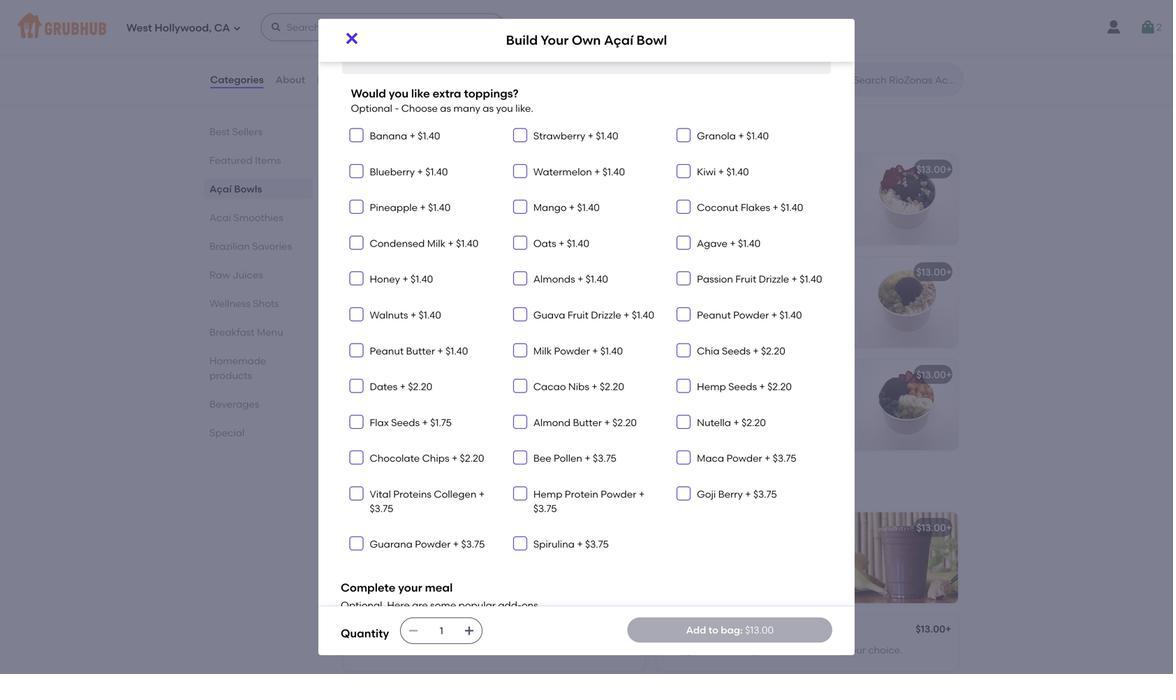 Task type: describe. For each thing, give the bounding box(es) containing it.
guarana powder + $3.75
[[370, 538, 485, 550]]

wellness shots
[[210, 298, 279, 309]]

beverages tab
[[210, 397, 307, 411]]

açaí up 'pineapple + $1.40'
[[426, 166, 449, 178]]

kiwi + $1.40
[[697, 166, 749, 178]]

honey + $1.40
[[370, 273, 433, 285]]

1 vertical spatial your
[[846, 644, 866, 656]]

svg image for watermelon
[[516, 167, 525, 175]]

açaí bowls tab
[[210, 182, 307, 196]]

there are best sellers and then there is this bowl. banana, strawberry, blueberry and granola.
[[665, 183, 837, 223]]

svg image for condensed milk
[[352, 238, 361, 247]]

has
[[744, 403, 761, 415]]

1 horizontal spatial base
[[808, 644, 832, 656]]

0 vertical spatial in
[[821, 403, 830, 415]]

brazilian savories tab
[[210, 239, 307, 254]]

1 horizontal spatial you
[[496, 102, 513, 114]]

like
[[411, 87, 430, 100]]

0 vertical spatial own
[[572, 33, 601, 48]]

some
[[430, 599, 456, 611]]

best
[[210, 126, 230, 138]]

about
[[276, 74, 305, 85]]

riozonas,
[[665, 403, 711, 415]]

pinch.
[[665, 300, 694, 312]]

strawberries.
[[465, 644, 526, 656]]

here
[[387, 599, 410, 611]]

banana + $1.40
[[370, 130, 440, 142]]

raw juices tab
[[210, 268, 307, 282]]

go crazy image
[[854, 512, 958, 603]]

brazilian savories
[[210, 240, 292, 252]]

crunchy, sweet and healthy. nuff said. banana, mango, blueberry and granola.
[[352, 286, 525, 326]]

wellness shots tab
[[210, 296, 307, 311]]

$1.40 up guava fruit drizzle + $1.40
[[586, 273, 608, 285]]

$2.20 for hemp seeds + $2.20
[[768, 381, 792, 393]]

blueberry inside there are best sellers and then there is this bowl. banana, strawberry, blueberry and granola.
[[665, 211, 710, 223]]

best sellers
[[210, 126, 263, 138]]

svg image for spirulina
[[516, 539, 525, 548]]

base,
[[376, 644, 402, 656]]

acai up dates + $2.20
[[381, 369, 404, 381]]

svg image for pineapple
[[352, 203, 361, 211]]

$1.40 left pinch.
[[632, 309, 655, 321]]

2 as from the left
[[483, 102, 494, 114]]

mix
[[889, 30, 906, 42]]

honey
[[370, 273, 400, 285]]

flax
[[370, 417, 389, 428]]

1 horizontal spatial bowl
[[451, 166, 474, 178]]

$1.40 down then
[[781, 202, 804, 213]]

$3.75 left toppings.
[[461, 538, 485, 550]]

featured items tab
[[210, 153, 307, 168]]

$1.40 up the sellers
[[727, 166, 749, 178]]

like.
[[516, 102, 534, 114]]

butter for peanut butter
[[406, 345, 435, 357]]

32
[[352, 369, 363, 381]]

diversity.
[[714, 431, 755, 443]]

granola. for crunchy, sweet and healthy. nuff said. banana, mango, blueberry and granola.
[[352, 314, 392, 326]]

1 horizontal spatial smoothies
[[379, 479, 456, 497]]

sellers
[[232, 126, 263, 138]]

2
[[1157, 21, 1162, 33]]

svg image for bee pollen
[[516, 453, 525, 462]]

homemade
[[768, 44, 823, 56]]

chicken
[[711, 10, 750, 22]]

açai
[[746, 644, 767, 656]]

1 vertical spatial own
[[402, 166, 424, 178]]

pure
[[352, 389, 374, 400]]

$1.40 up citric
[[800, 273, 823, 285]]

$19.80
[[608, 10, 637, 22]]

$1.40 up watermelon + $1.40
[[596, 130, 619, 142]]

with inside made with chicken, tomato, carrot, cramberry, mix os leaves and special homemade dressing.
[[695, 30, 715, 42]]

$1.75
[[430, 417, 452, 428]]

powder for maca powder + $3.75
[[727, 452, 763, 464]]

banana, inside there are best sellers and then there is this bowl. banana, strawberry, blueberry and granola.
[[721, 197, 761, 209]]

choice
[[375, 541, 407, 553]]

main navigation navigation
[[0, 0, 1174, 54]]

svg image for almonds
[[516, 274, 525, 283]]

the inside the rainbowl is the novelty that riozonas, which has three stores in la, presents to reinforce its position in favor of diversity.
[[720, 389, 736, 400]]

svg image for kiwi
[[680, 167, 688, 175]]

1 horizontal spatial acai smoothies
[[341, 479, 456, 497]]

and inside "tropical sweetness with a citric pinch. banana, kiwi, pineapple and granola."
[[812, 300, 831, 312]]

strawberry + $1.40
[[534, 130, 619, 142]]

$2.20 for almond butter + $2.20
[[613, 417, 637, 428]]

svg image for 2
[[1140, 19, 1157, 36]]

powder for guarana powder + $3.75
[[415, 538, 451, 550]]

0 horizontal spatial in
[[665, 431, 673, 443]]

goji berry + $3.75
[[697, 488, 777, 500]]

dates + $2.20
[[370, 381, 433, 393]]

kiwi
[[697, 166, 716, 178]]

0 vertical spatial açaí bowls
[[341, 121, 422, 139]]

$1.40 right watermelon at the top of the page
[[603, 166, 625, 178]]

seeds for chia seeds
[[722, 345, 751, 357]]

Search RioZonas Acai West Hollywood search field
[[852, 73, 959, 87]]

rio image
[[541, 257, 645, 347]]

svg image for almond butter
[[516, 418, 525, 426]]

toppings.
[[488, 541, 532, 553]]

acai base, banana and strawberries.
[[352, 644, 526, 656]]

mango
[[534, 202, 567, 213]]

homemade products tab
[[210, 353, 307, 383]]

32 oz. acai bowl image
[[541, 359, 645, 450]]

its
[[782, 417, 793, 429]]

svg image for flax seeds
[[352, 418, 361, 426]]

acai smoothies tab
[[210, 210, 307, 225]]

add to bag: $13.00
[[686, 624, 774, 636]]

$2.20 down has
[[742, 417, 766, 428]]

$1.40 up 'healthy.'
[[456, 237, 479, 249]]

your inside complete your meal optional. here are some popular add-ons.
[[398, 581, 422, 595]]

rainbowl for rainbowl is the novelty that riozonas, which has three stores in la, presents to reinforce its position in favor of diversity.
[[665, 389, 709, 400]]

$3.75 right berry
[[754, 488, 777, 500]]

svg image for dates
[[352, 382, 361, 390]]

oats
[[534, 237, 557, 249]]

1 vertical spatial your
[[378, 166, 400, 178]]

$1.40 down "coconut flakes + $1.40"
[[738, 237, 761, 249]]

svg image for build your own açaí bowl
[[344, 30, 360, 47]]

svg image for chocolate chips
[[352, 453, 361, 462]]

complete
[[341, 581, 396, 595]]

svg image for cacao nibs
[[516, 382, 525, 390]]

granola. inside there are best sellers and then there is this bowl. banana, strawberry, blueberry and granola.
[[734, 211, 773, 223]]

special
[[210, 427, 245, 439]]

svg image for hemp seeds
[[680, 382, 688, 390]]

spirulina + $3.75
[[534, 538, 609, 550]]

your choice of base and two toppings. button
[[344, 512, 645, 603]]

favor
[[676, 431, 700, 443]]

açaí down $19.80
[[604, 33, 634, 48]]

acai inside tab
[[210, 212, 231, 224]]

rainbowl is the novelty that riozonas, which has three stores in la, presents to reinforce its position in favor of diversity.
[[665, 389, 833, 443]]

crunchy,
[[352, 286, 394, 298]]

$1.40 right the granola
[[747, 130, 769, 142]]

reviews button
[[317, 54, 357, 105]]

granola
[[697, 130, 736, 142]]

choose
[[401, 102, 438, 114]]

pineapple
[[370, 202, 418, 213]]

tropical sweetness with a citric pinch. banana, kiwi, pineapple and granola.
[[665, 286, 831, 326]]

peanut for peanut powder
[[697, 309, 731, 321]]

$2.20 for chocolate chips + $2.20
[[460, 452, 484, 464]]

choice.
[[869, 644, 903, 656]]

banana
[[404, 644, 442, 656]]

and up the mango,
[[427, 286, 446, 298]]

banana
[[370, 130, 407, 142]]

seeds for hemp seeds
[[729, 381, 757, 393]]

1 vertical spatial to
[[709, 624, 719, 636]]

powder for peanut powder + $1.40
[[734, 309, 769, 321]]

fruit for guava
[[568, 309, 589, 321]]

guava
[[534, 309, 566, 321]]

svg image for oats
[[516, 238, 525, 247]]

svg image for chia seeds
[[680, 346, 688, 354]]

position
[[795, 417, 833, 429]]

$2.20 down 32 oz. acai bowl
[[408, 381, 433, 393]]

1 vertical spatial build
[[352, 166, 376, 178]]

bowls inside 'tab'
[[234, 183, 262, 195]]

and up strawberry,
[[767, 183, 786, 195]]

blueberry + $1.40
[[370, 166, 448, 178]]

citric
[[788, 286, 812, 298]]

2 horizontal spatial bowl
[[637, 33, 667, 48]]

powder for milk powder + $1.40
[[554, 345, 590, 357]]

Input item quantity number field
[[426, 618, 457, 643]]

0 vertical spatial milk
[[427, 237, 446, 249]]

reviews
[[317, 74, 356, 85]]

optional.
[[341, 599, 385, 611]]

$1.40 down sweet
[[419, 309, 441, 321]]

svg image for maca powder
[[680, 453, 688, 462]]

raw juices
[[210, 269, 263, 281]]

1 horizontal spatial the
[[790, 644, 806, 656]]

that
[[775, 389, 794, 400]]

1 horizontal spatial build
[[506, 33, 538, 48]]

$1.40 down watermelon + $1.40
[[577, 202, 600, 213]]

svg image for honey
[[352, 274, 361, 283]]

cramberry,
[[835, 30, 887, 42]]

granola. for tropical sweetness with a citric pinch. banana, kiwi, pineapple and granola.
[[665, 314, 705, 326]]

and down input item quantity number field
[[444, 644, 463, 656]]

rainbowl image
[[854, 359, 958, 450]]

$1.40 right blueberry
[[426, 166, 448, 178]]

west hollywood, ca
[[126, 22, 230, 34]]

2 button
[[1140, 15, 1162, 40]]

pure açaí with no toppings added.
[[352, 389, 514, 400]]

special tab
[[210, 425, 307, 440]]

mango, banana, açai and the base of your choice.
[[665, 644, 903, 656]]

guarana
[[370, 538, 413, 550]]

of inside the rainbowl is the novelty that riozonas, which has three stores in la, presents to reinforce its position in favor of diversity.
[[702, 431, 712, 443]]

acai down chocolate
[[341, 479, 375, 497]]

guava fruit drizzle + $1.40
[[534, 309, 655, 321]]

is inside there are best sellers and then there is this bowl. banana, strawberry, blueberry and granola.
[[665, 197, 672, 209]]

$1.40 up toppings
[[446, 345, 468, 357]]

of inside your choice of base and two toppings. button
[[409, 541, 419, 553]]

is inside the rainbowl is the novelty that riozonas, which has three stores in la, presents to reinforce its position in favor of diversity.
[[711, 389, 718, 400]]



Task type: locate. For each thing, give the bounding box(es) containing it.
west
[[126, 22, 152, 34]]

granola. down pinch.
[[665, 314, 705, 326]]

1 horizontal spatial with
[[695, 30, 715, 42]]

and right pineapple
[[812, 300, 831, 312]]

2 vertical spatial of
[[834, 644, 843, 656]]

no
[[422, 389, 434, 400]]

1 horizontal spatial riozonas
[[665, 10, 708, 22]]

rainbowl for rainbowl
[[665, 369, 710, 381]]

-
[[395, 102, 399, 114]]

0 vertical spatial fruit
[[736, 273, 757, 285]]

blueberry
[[665, 211, 710, 223], [458, 300, 503, 312]]

granola. inside "tropical sweetness with a citric pinch. banana, kiwi, pineapple and granola."
[[665, 314, 705, 326]]

almonds + $1.40
[[534, 273, 608, 285]]

0 horizontal spatial hemp
[[534, 488, 563, 500]]

svg image for vital proteins collegen
[[352, 489, 361, 498]]

1 vertical spatial is
[[711, 389, 718, 400]]

seeds for flax seeds
[[391, 417, 420, 428]]

flax seeds + $1.75
[[370, 417, 452, 428]]

build your own açaí bowl up 'pineapple + $1.40'
[[352, 166, 474, 178]]

coconut
[[697, 202, 739, 213]]

banana, inside crunchy, sweet and healthy. nuff said. banana, mango, blueberry and granola.
[[377, 300, 417, 312]]

$1.40 down citric
[[780, 309, 802, 321]]

açaí
[[604, 33, 634, 48], [341, 121, 375, 139], [426, 166, 449, 178], [210, 183, 232, 195]]

0 horizontal spatial fruit
[[568, 309, 589, 321]]

svg image for banana
[[352, 131, 361, 139]]

$13.00 + for tropical sweetness with a citric pinch. banana, kiwi, pineapple and granola.
[[917, 266, 952, 278]]

best sellers tab
[[210, 124, 307, 139]]

acai smoothies inside tab
[[210, 212, 283, 224]]

hemp left protein
[[534, 488, 563, 500]]

svg image for milk powder
[[516, 346, 525, 354]]

0 horizontal spatial build
[[352, 166, 376, 178]]

1 horizontal spatial blueberry
[[665, 211, 710, 223]]

svg image for mango
[[516, 203, 525, 211]]

1 horizontal spatial granola.
[[665, 314, 705, 326]]

peanut
[[697, 309, 731, 321], [370, 345, 404, 357]]

butter for almond butter
[[573, 417, 602, 428]]

1 as from the left
[[440, 102, 451, 114]]

raw
[[210, 269, 230, 281]]

$2.20 right nibs
[[600, 381, 624, 393]]

$2.20 left la,
[[613, 417, 637, 428]]

0 horizontal spatial you
[[389, 87, 409, 100]]

0 vertical spatial blueberry
[[665, 211, 710, 223]]

oats + $1.40
[[534, 237, 590, 249]]

1 vertical spatial bowl
[[451, 166, 474, 178]]

would you like extra toppings? optional - choose as many as you like.
[[351, 87, 534, 114]]

svg image for guarana powder
[[352, 539, 361, 548]]

1 horizontal spatial is
[[711, 389, 718, 400]]

$1.40 up sweet
[[411, 273, 433, 285]]

blueberry inside crunchy, sweet and healthy. nuff said. banana, mango, blueberry and granola.
[[458, 300, 503, 312]]

is up which
[[711, 389, 718, 400]]

1 horizontal spatial of
[[702, 431, 712, 443]]

1 vertical spatial in
[[665, 431, 673, 443]]

your left choice.
[[846, 644, 866, 656]]

popular
[[459, 599, 496, 611]]

granola. down the sellers
[[734, 211, 773, 223]]

0 horizontal spatial your
[[398, 581, 422, 595]]

2 vertical spatial bowl
[[406, 369, 429, 381]]

rainbowl inside the rainbowl is the novelty that riozonas, which has three stores in la, presents to reinforce its position in favor of diversity.
[[665, 389, 709, 400]]

strawberry
[[534, 130, 586, 142]]

0 vertical spatial of
[[702, 431, 712, 443]]

svg image for peanut butter
[[352, 346, 361, 354]]

drizzle for passion fruit drizzle
[[759, 273, 790, 285]]

0 horizontal spatial is
[[665, 197, 672, 209]]

the right "açai"
[[790, 644, 806, 656]]

and inside made with chicken, tomato, carrot, cramberry, mix os leaves and special homemade dressing.
[[711, 44, 729, 56]]

base up meal
[[421, 541, 445, 553]]

to inside the rainbowl is the novelty that riozonas, which has three stores in la, presents to reinforce its position in favor of diversity.
[[725, 417, 735, 429]]

$2.20 right chips
[[460, 452, 484, 464]]

bowls
[[379, 121, 422, 139], [234, 183, 262, 195]]

açaí bowls down featured
[[210, 183, 262, 195]]

$3.75 inside vital proteins collegen + $3.75
[[370, 502, 394, 514]]

1 vertical spatial fruit
[[568, 309, 589, 321]]

powder inside hemp protein powder + $3.75
[[601, 488, 637, 500]]

are up bowl.
[[695, 183, 710, 195]]

butter right almond
[[573, 417, 602, 428]]

2 horizontal spatial granola.
[[734, 211, 773, 223]]

0 horizontal spatial bowl
[[406, 369, 429, 381]]

svg image for extra acai
[[517, 42, 526, 51]]

large
[[393, 10, 421, 22]]

rainbowl
[[665, 369, 710, 381], [665, 389, 709, 400]]

0 vertical spatial build your own açaí bowl
[[506, 33, 667, 48]]

smoothies down chocolate chips + $2.20
[[379, 479, 456, 497]]

agave + $1.40
[[697, 237, 761, 249]]

breakfast menu
[[210, 326, 283, 338]]

strawberry,
[[763, 197, 816, 209]]

$2.20 for cacao nibs + $2.20
[[600, 381, 624, 393]]

1 horizontal spatial açaí bowls
[[341, 121, 422, 139]]

$3.75 up spirulina
[[534, 502, 557, 514]]

1 vertical spatial of
[[409, 541, 419, 553]]

hemp up which
[[697, 381, 726, 393]]

32 oz. acai bowl
[[352, 369, 429, 381]]

+ inside vital proteins collegen + $3.75
[[479, 488, 485, 500]]

you up -
[[389, 87, 409, 100]]

0 horizontal spatial own
[[402, 166, 424, 178]]

1 vertical spatial riozonas
[[352, 624, 395, 636]]

1 vertical spatial are
[[412, 599, 428, 611]]

of right choice
[[409, 541, 419, 553]]

hemp seeds + $2.20
[[697, 381, 792, 393]]

with down the passion fruit drizzle + $1.40
[[757, 286, 777, 298]]

maca powder + $3.75
[[697, 452, 797, 464]]

chia seeds + $2.20
[[697, 345, 786, 357]]

build down banana
[[352, 166, 376, 178]]

svg image inside the main navigation navigation
[[271, 22, 282, 33]]

$2.20 down peanut powder + $1.40
[[761, 345, 786, 357]]

goji
[[697, 488, 716, 500]]

0 vertical spatial bowl
[[637, 33, 667, 48]]

svg image for coconut flakes
[[680, 203, 688, 211]]

0 vertical spatial to
[[725, 417, 735, 429]]

svg image for guava fruit drizzle
[[516, 310, 525, 319]]

blueberry down 'healthy.'
[[458, 300, 503, 312]]

1 vertical spatial you
[[496, 102, 513, 114]]

build
[[506, 33, 538, 48], [352, 166, 376, 178]]

1 vertical spatial rainbowl
[[665, 389, 709, 400]]

the up which
[[720, 389, 736, 400]]

would
[[351, 87, 386, 100]]

kiwi,
[[739, 300, 759, 312]]

peanut up 32 oz. acai bowl
[[370, 345, 404, 357]]

svg image for granola
[[680, 131, 688, 139]]

0 horizontal spatial bowls
[[234, 183, 262, 195]]

bowl up dates + $2.20
[[406, 369, 429, 381]]

0 vertical spatial peanut
[[697, 309, 731, 321]]

açaí
[[376, 389, 397, 400]]

powder right protein
[[601, 488, 637, 500]]

0 horizontal spatial the
[[720, 389, 736, 400]]

0 horizontal spatial milk
[[427, 237, 446, 249]]

are inside complete your meal optional. here are some popular add-ons.
[[412, 599, 428, 611]]

svg image
[[271, 22, 282, 33], [344, 30, 360, 47], [356, 42, 365, 51], [932, 65, 949, 82], [680, 131, 688, 139], [352, 167, 361, 175], [680, 203, 688, 211], [352, 238, 361, 247], [516, 238, 525, 247], [680, 238, 688, 247], [352, 274, 361, 283], [680, 274, 688, 283], [352, 310, 361, 319], [352, 346, 361, 354], [516, 346, 525, 354], [680, 346, 688, 354], [352, 382, 361, 390], [516, 382, 525, 390], [680, 382, 688, 390], [352, 418, 361, 426], [516, 418, 525, 426], [680, 418, 688, 426], [619, 424, 636, 440], [680, 453, 688, 462], [352, 489, 361, 498], [680, 489, 688, 498], [408, 625, 419, 636]]

hemp for hemp protein powder
[[534, 488, 563, 500]]

hemp for hemp seeds
[[697, 381, 726, 393]]

watermelon + $1.40
[[534, 166, 625, 178]]

svg image inside the 2 button
[[1140, 19, 1157, 36]]

açaí down featured
[[210, 183, 232, 195]]

menu
[[257, 326, 283, 338]]

three
[[763, 403, 788, 415]]

$13.00 + for rainbowl is the novelty that riozonas, which has three stores in la, presents to reinforce its position in favor of diversity.
[[917, 369, 952, 381]]

own right "extra"
[[572, 33, 601, 48]]

drizzle up milk powder + $1.40 on the bottom of page
[[591, 309, 622, 321]]

to down which
[[725, 417, 735, 429]]

items
[[255, 154, 281, 166]]

$13.00 + for there are best sellers and then there is this bowl. banana, strawberry, blueberry and granola.
[[917, 163, 952, 175]]

$1.40 down choose
[[418, 130, 440, 142]]

bowl.
[[693, 197, 718, 209]]

chia
[[697, 345, 720, 357]]

as down toppings?
[[483, 102, 494, 114]]

extra
[[535, 41, 559, 53]]

and right "açai"
[[769, 644, 788, 656]]

spirulina
[[534, 538, 575, 550]]

banana, for tropical sweetness with a citric pinch. banana, kiwi, pineapple and granola.
[[696, 300, 736, 312]]

with inside "tropical sweetness with a citric pinch. banana, kiwi, pineapple and granola."
[[757, 286, 777, 298]]

açaí bowls inside açaí bowls 'tab'
[[210, 183, 262, 195]]

seeds right "flax"
[[391, 417, 420, 428]]

0 horizontal spatial with
[[399, 389, 419, 400]]

0 vertical spatial base
[[421, 541, 445, 553]]

0 vertical spatial butter
[[406, 345, 435, 357]]

$13.00 +
[[917, 163, 952, 175], [917, 266, 952, 278], [917, 369, 952, 381], [917, 522, 952, 534], [916, 623, 952, 635]]

1 horizontal spatial butter
[[573, 417, 602, 428]]

1 horizontal spatial bowls
[[379, 121, 422, 139]]

banana,
[[703, 644, 743, 656]]

coconut flakes + $1.40
[[697, 202, 804, 213]]

powder down diversity.
[[727, 452, 763, 464]]

panini + large juice
[[352, 10, 449, 22]]

1 horizontal spatial to
[[725, 417, 735, 429]]

oz.
[[366, 369, 379, 381]]

hemp inside hemp protein powder + $3.75
[[534, 488, 563, 500]]

collegen
[[434, 488, 477, 500]]

svg image
[[1140, 19, 1157, 36], [233, 24, 241, 32], [517, 42, 526, 51], [352, 131, 361, 139], [516, 131, 525, 139], [516, 167, 525, 175], [680, 167, 688, 175], [352, 203, 361, 211], [516, 203, 525, 211], [516, 274, 525, 283], [516, 310, 525, 319], [680, 310, 688, 319], [352, 453, 361, 462], [516, 453, 525, 462], [516, 489, 525, 498], [352, 539, 361, 548], [516, 539, 525, 548], [464, 625, 475, 636]]

americano image
[[854, 154, 958, 245]]

is left this at the top right of page
[[665, 197, 672, 209]]

chicken,
[[717, 30, 758, 42]]

in up position
[[821, 403, 830, 415]]

svg image for passion fruit drizzle
[[680, 274, 688, 283]]

granola. down said.
[[352, 314, 392, 326]]

own up 'pineapple + $1.40'
[[402, 166, 424, 178]]

0 vertical spatial are
[[695, 183, 710, 195]]

0 vertical spatial smoothies
[[234, 212, 283, 224]]

milk down guava
[[534, 345, 552, 357]]

smoothies inside tab
[[234, 212, 283, 224]]

0 horizontal spatial peanut
[[370, 345, 404, 357]]

with for pure açaí with no toppings added.
[[399, 389, 419, 400]]

americano
[[665, 163, 718, 175]]

which
[[714, 403, 742, 415]]

breakfast
[[210, 326, 255, 338]]

blueberry down this at the top right of page
[[665, 211, 710, 223]]

the
[[720, 389, 736, 400], [790, 644, 806, 656]]

shots
[[253, 298, 279, 309]]

la,
[[665, 417, 680, 429]]

made
[[665, 30, 692, 42]]

2 vertical spatial your
[[352, 541, 373, 553]]

bowls down -
[[379, 121, 422, 139]]

and down nuff
[[506, 300, 525, 312]]

add
[[686, 624, 707, 636]]

fruit up sweetness
[[736, 273, 757, 285]]

almond butter + $2.20
[[534, 417, 637, 428]]

1 vertical spatial drizzle
[[591, 309, 622, 321]]

svg image for blueberry
[[352, 167, 361, 175]]

0 vertical spatial riozonas
[[665, 10, 708, 22]]

riozonas for riozonas chicken salad
[[665, 10, 708, 22]]

base inside button
[[421, 541, 445, 553]]

bowl right blueberry + $1.40
[[451, 166, 474, 178]]

0 vertical spatial is
[[665, 197, 672, 209]]

this
[[674, 197, 691, 209]]

2 horizontal spatial your
[[541, 33, 569, 48]]

powder
[[734, 309, 769, 321], [554, 345, 590, 357], [727, 452, 763, 464], [601, 488, 637, 500], [415, 538, 451, 550]]

rio
[[352, 266, 368, 278]]

1 horizontal spatial as
[[483, 102, 494, 114]]

chocolate
[[370, 452, 420, 464]]

svg image for goji berry
[[680, 489, 688, 498]]

$3.75 down the its at the bottom right of page
[[773, 452, 797, 464]]

1 horizontal spatial build your own açaí bowl
[[506, 33, 667, 48]]

almond
[[534, 417, 571, 428]]

0 horizontal spatial of
[[409, 541, 419, 553]]

powder down sweetness
[[734, 309, 769, 321]]

açaí down the optional
[[341, 121, 375, 139]]

almonds
[[534, 273, 575, 285]]

0 vertical spatial you
[[389, 87, 409, 100]]

0 horizontal spatial are
[[412, 599, 428, 611]]

0 vertical spatial bowls
[[379, 121, 422, 139]]

tropical
[[665, 286, 703, 298]]

0 horizontal spatial acai smoothies
[[210, 212, 283, 224]]

1 vertical spatial açaí bowls
[[210, 183, 262, 195]]

carrot,
[[801, 30, 832, 42]]

$3.75 inside hemp protein powder + $3.75
[[534, 502, 557, 514]]

and inside button
[[447, 541, 466, 553]]

and left two
[[447, 541, 466, 553]]

with for tropical sweetness with a citric pinch. banana, kiwi, pineapple and granola.
[[757, 286, 777, 298]]

0 vertical spatial acai smoothies
[[210, 212, 283, 224]]

0 vertical spatial seeds
[[722, 345, 751, 357]]

acai
[[562, 41, 583, 53], [210, 212, 231, 224], [381, 369, 404, 381], [341, 479, 375, 497], [352, 644, 374, 656]]

amazonas image
[[854, 257, 958, 347]]

to right add
[[709, 624, 719, 636]]

chips
[[422, 452, 450, 464]]

0 horizontal spatial to
[[709, 624, 719, 636]]

1 horizontal spatial are
[[695, 183, 710, 195]]

cacao
[[534, 381, 566, 393]]

riozonas up made
[[665, 10, 708, 22]]

are inside there are best sellers and then there is this bowl. banana, strawberry, blueberry and granola.
[[695, 183, 710, 195]]

1 vertical spatial acai smoothies
[[341, 479, 456, 497]]

1 vertical spatial base
[[808, 644, 832, 656]]

$3.75 right spirulina
[[585, 538, 609, 550]]

smoothies up brazilian savories tab
[[234, 212, 283, 224]]

0 horizontal spatial drizzle
[[591, 309, 622, 321]]

fruit for passion
[[736, 273, 757, 285]]

leaves
[[678, 44, 708, 56]]

$2.20 up three
[[768, 381, 792, 393]]

$1.40 up condensed milk + $1.40 on the top of the page
[[428, 202, 451, 213]]

0 vertical spatial your
[[541, 33, 569, 48]]

categories button
[[210, 54, 265, 105]]

bowls down featured items
[[234, 183, 262, 195]]

there
[[812, 183, 837, 195]]

panini
[[352, 10, 382, 22]]

butter up 32 oz. acai bowl
[[406, 345, 435, 357]]

riozonas up base,
[[352, 624, 395, 636]]

$2.20 for chia seeds + $2.20
[[761, 345, 786, 357]]

riozonas for riozonas
[[352, 624, 395, 636]]

banana, inside "tropical sweetness with a citric pinch. banana, kiwi, pineapple and granola."
[[696, 300, 736, 312]]

1 horizontal spatial hemp
[[697, 381, 726, 393]]

wellness
[[210, 298, 251, 309]]

0 horizontal spatial smoothies
[[234, 212, 283, 224]]

extra acai
[[535, 41, 583, 53]]

1 vertical spatial blueberry
[[458, 300, 503, 312]]

mango + $1.40
[[534, 202, 600, 213]]

acai right "extra"
[[562, 41, 583, 53]]

there
[[665, 183, 692, 195]]

0 vertical spatial your
[[398, 581, 422, 595]]

juice
[[423, 10, 449, 22]]

1 horizontal spatial milk
[[534, 345, 552, 357]]

svg image for agave
[[680, 238, 688, 247]]

svg image for peanut powder
[[680, 310, 688, 319]]

0 horizontal spatial blueberry
[[458, 300, 503, 312]]

healthy.
[[448, 286, 485, 298]]

1 rainbowl from the top
[[665, 369, 710, 381]]

0 vertical spatial with
[[695, 30, 715, 42]]

mango,
[[665, 644, 701, 656]]

$3.75 right the pollen
[[593, 452, 617, 464]]

banana, for crunchy, sweet and healthy. nuff said. banana, mango, blueberry and granola.
[[377, 300, 417, 312]]

and down bowl.
[[713, 211, 732, 223]]

svg image for nutella
[[680, 418, 688, 426]]

0 horizontal spatial granola.
[[352, 314, 392, 326]]

seeds right chia
[[722, 345, 751, 357]]

banana, down the sellers
[[721, 197, 761, 209]]

products
[[210, 370, 252, 381]]

2 horizontal spatial of
[[834, 644, 843, 656]]

0 vertical spatial hemp
[[697, 381, 726, 393]]

1 horizontal spatial own
[[572, 33, 601, 48]]

rainbowl down chia
[[665, 369, 710, 381]]

peanut for peanut butter
[[370, 345, 404, 357]]

acai up brazilian
[[210, 212, 231, 224]]

panini + large juice image
[[541, 1, 645, 92]]

açaí inside 'tab'
[[210, 183, 232, 195]]

1 vertical spatial seeds
[[729, 381, 757, 393]]

$3.75 down vital
[[370, 502, 394, 514]]

condensed
[[370, 237, 425, 249]]

0 horizontal spatial butter
[[406, 345, 435, 357]]

2 horizontal spatial with
[[757, 286, 777, 298]]

acai down the quantity
[[352, 644, 374, 656]]

1 vertical spatial hemp
[[534, 488, 563, 500]]

1 vertical spatial build your own açaí bowl
[[352, 166, 474, 178]]

with up leaves
[[695, 30, 715, 42]]

0 horizontal spatial riozonas
[[352, 624, 395, 636]]

you left like.
[[496, 102, 513, 114]]

$1.40 right the oats
[[567, 237, 590, 249]]

powder right guarana
[[415, 538, 451, 550]]

granola + $1.40
[[697, 130, 769, 142]]

categories
[[210, 74, 264, 85]]

fruit right guava
[[568, 309, 589, 321]]

dates
[[370, 381, 398, 393]]

peanut down sweetness
[[697, 309, 731, 321]]

proteins
[[393, 488, 432, 500]]

a
[[779, 286, 785, 298]]

as down extra
[[440, 102, 451, 114]]

peanut powder + $1.40
[[697, 309, 802, 321]]

svg image for walnuts
[[352, 310, 361, 319]]

drizzle for guava fruit drizzle
[[591, 309, 622, 321]]

seeds up has
[[729, 381, 757, 393]]

$1.40 down guava fruit drizzle + $1.40
[[601, 345, 623, 357]]

build your own açaí bowl image
[[541, 154, 645, 245]]

your inside button
[[352, 541, 373, 553]]

1 vertical spatial with
[[757, 286, 777, 298]]

1 horizontal spatial peanut
[[697, 309, 731, 321]]

sweet
[[397, 286, 425, 298]]

made with chicken, tomato, carrot, cramberry, mix os leaves and special homemade dressing.
[[665, 30, 906, 56]]

of left choice.
[[834, 644, 843, 656]]

ons.
[[522, 599, 541, 611]]

svg image for hemp protein powder
[[516, 489, 525, 498]]

bowl down $19.80
[[637, 33, 667, 48]]

granola. inside crunchy, sweet and healthy. nuff said. banana, mango, blueberry and granola.
[[352, 314, 392, 326]]

presents
[[682, 417, 723, 429]]

are right here
[[412, 599, 428, 611]]

breakfast menu tab
[[210, 325, 307, 340]]

amazonas
[[665, 266, 716, 278]]

1 vertical spatial peanut
[[370, 345, 404, 357]]

açaí bowls down the optional
[[341, 121, 422, 139]]

2 rainbowl from the top
[[665, 389, 709, 400]]

+ inside hemp protein powder + $3.75
[[639, 488, 645, 500]]

svg image for strawberry
[[516, 131, 525, 139]]



Task type: vqa. For each thing, say whether or not it's contained in the screenshot.
Sandwiches image
no



